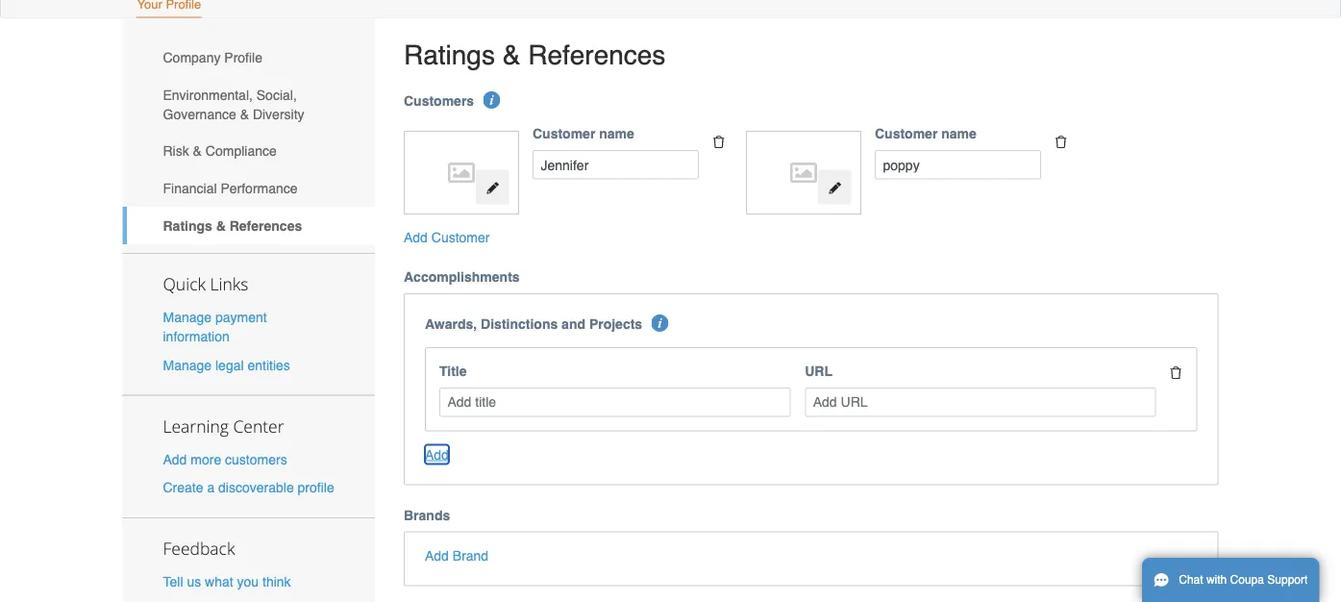 Task type: describe. For each thing, give the bounding box(es) containing it.
manage for manage payment information
[[163, 310, 212, 325]]

1 horizontal spatial references
[[528, 39, 666, 70]]

manage payment information
[[163, 310, 267, 344]]

0 vertical spatial ratings
[[404, 39, 495, 70]]

add for add customer
[[404, 230, 428, 245]]

add brand button
[[425, 546, 489, 565]]

customer name for customer name text field
[[533, 126, 635, 141]]

logo image for customer name text field
[[414, 141, 510, 205]]

quick links
[[163, 273, 249, 295]]

customer for customer name text field
[[533, 126, 596, 141]]

center
[[233, 415, 284, 437]]

change image image for logo corresponding to customer name text box
[[829, 181, 842, 195]]

tell us what you think button
[[163, 572, 291, 591]]

brands
[[404, 507, 450, 523]]

0 horizontal spatial references
[[230, 218, 302, 233]]

risk & compliance
[[163, 143, 277, 159]]

learning
[[163, 415, 229, 437]]

environmental, social, governance & diversity
[[163, 87, 305, 122]]

environmental,
[[163, 87, 253, 102]]

us
[[187, 574, 201, 589]]

1 vertical spatial ratings
[[163, 218, 212, 233]]

distinctions
[[481, 316, 558, 332]]

manage legal entities
[[163, 357, 290, 373]]

accomplishments
[[404, 269, 520, 285]]

more
[[191, 452, 221, 467]]

& inside environmental, social, governance & diversity
[[240, 106, 249, 122]]

create a discoverable profile
[[163, 480, 334, 495]]

financial performance link
[[123, 170, 375, 207]]

create
[[163, 480, 203, 495]]

URL text field
[[805, 388, 1157, 417]]

feedback
[[163, 537, 235, 560]]

Customer name text field
[[533, 150, 699, 179]]

information
[[163, 329, 230, 344]]

profile
[[298, 480, 334, 495]]

url
[[805, 364, 833, 379]]

customer name for customer name text box
[[875, 126, 977, 141]]

entities
[[248, 357, 290, 373]]

ratings & references inside ratings & references link
[[163, 218, 302, 233]]

payment
[[215, 310, 267, 325]]

risk & compliance link
[[123, 133, 375, 170]]

performance
[[221, 181, 298, 196]]

name for customer name text field
[[600, 126, 635, 141]]

legal
[[215, 357, 244, 373]]

logo image for customer name text box
[[756, 141, 852, 205]]

additional information image for customers
[[483, 91, 501, 109]]

tell us what you think
[[163, 574, 291, 589]]

financial performance
[[163, 181, 298, 196]]

quick
[[163, 273, 206, 295]]

add brand
[[425, 548, 489, 563]]

support
[[1268, 573, 1309, 587]]

learning center
[[163, 415, 284, 437]]



Task type: vqa. For each thing, say whether or not it's contained in the screenshot.
Risk & Compliance link on the top left
yes



Task type: locate. For each thing, give the bounding box(es) containing it.
add up create at the bottom of page
[[163, 452, 187, 467]]

0 vertical spatial ratings & references
[[404, 39, 666, 70]]

1 horizontal spatial ratings
[[404, 39, 495, 70]]

diversity
[[253, 106, 305, 122]]

manage legal entities link
[[163, 357, 290, 373]]

governance
[[163, 106, 236, 122]]

manage inside manage payment information
[[163, 310, 212, 325]]

customer name up customer name text field
[[533, 126, 635, 141]]

0 vertical spatial references
[[528, 39, 666, 70]]

add for add
[[425, 447, 449, 462]]

1 logo image from the left
[[414, 141, 510, 205]]

manage payment information link
[[163, 310, 267, 344]]

chat with coupa support button
[[1143, 558, 1320, 602]]

logo image
[[414, 141, 510, 205], [756, 141, 852, 205]]

company
[[163, 50, 221, 65]]

manage for manage legal entities
[[163, 357, 212, 373]]

customer up accomplishments on the top left of page
[[432, 230, 490, 245]]

add up brands
[[425, 447, 449, 462]]

awards,
[[425, 316, 477, 332]]

2 manage from the top
[[163, 357, 212, 373]]

0 horizontal spatial name
[[600, 126, 635, 141]]

1 horizontal spatial additional information image
[[652, 315, 669, 332]]

1 customer name from the left
[[533, 126, 635, 141]]

add for add brand
[[425, 548, 449, 563]]

add inside button
[[404, 230, 428, 245]]

0 horizontal spatial ratings & references
[[163, 218, 302, 233]]

awards, distinctions and projects
[[425, 316, 643, 332]]

ratings up customers
[[404, 39, 495, 70]]

chat with coupa support
[[1180, 573, 1309, 587]]

1 vertical spatial manage
[[163, 357, 212, 373]]

1 horizontal spatial customer
[[533, 126, 596, 141]]

discoverable
[[218, 480, 294, 495]]

0 horizontal spatial change image image
[[486, 181, 500, 195]]

name for customer name text box
[[942, 126, 977, 141]]

company profile
[[163, 50, 263, 65]]

0 horizontal spatial customer
[[432, 230, 490, 245]]

add customer
[[404, 230, 490, 245]]

additional information image right customers
[[483, 91, 501, 109]]

additional information image
[[483, 91, 501, 109], [652, 315, 669, 332]]

0 horizontal spatial ratings
[[163, 218, 212, 233]]

customer name up customer name text box
[[875, 126, 977, 141]]

Customer name text field
[[875, 150, 1042, 179]]

customers
[[225, 452, 287, 467]]

name up customer name text box
[[942, 126, 977, 141]]

add inside button
[[425, 548, 449, 563]]

risk
[[163, 143, 189, 159]]

customer
[[533, 126, 596, 141], [875, 126, 938, 141], [432, 230, 490, 245]]

manage
[[163, 310, 212, 325], [163, 357, 212, 373]]

0 horizontal spatial additional information image
[[483, 91, 501, 109]]

1 vertical spatial ratings & references
[[163, 218, 302, 233]]

brand
[[453, 548, 489, 563]]

1 manage from the top
[[163, 310, 212, 325]]

profile
[[224, 50, 263, 65]]

1 horizontal spatial name
[[942, 126, 977, 141]]

coupa
[[1231, 573, 1265, 587]]

2 horizontal spatial customer
[[875, 126, 938, 141]]

environmental, social, governance & diversity link
[[123, 76, 375, 133]]

1 vertical spatial references
[[230, 218, 302, 233]]

2 customer name from the left
[[875, 126, 977, 141]]

compliance
[[206, 143, 277, 159]]

add more customers
[[163, 452, 287, 467]]

customer up customer name text field
[[533, 126, 596, 141]]

additional information image for awards, distinctions and projects
[[652, 315, 669, 332]]

customers
[[404, 93, 474, 109]]

manage down the information
[[163, 357, 212, 373]]

tell
[[163, 574, 183, 589]]

customer inside button
[[432, 230, 490, 245]]

0 horizontal spatial customer name
[[533, 126, 635, 141]]

0 vertical spatial additional information image
[[483, 91, 501, 109]]

customer up customer name text box
[[875, 126, 938, 141]]

1 horizontal spatial ratings & references
[[404, 39, 666, 70]]

2 name from the left
[[942, 126, 977, 141]]

0 horizontal spatial logo image
[[414, 141, 510, 205]]

financial
[[163, 181, 217, 196]]

links
[[210, 273, 249, 295]]

ratings & references
[[404, 39, 666, 70], [163, 218, 302, 233]]

customer for customer name text box
[[875, 126, 938, 141]]

with
[[1207, 573, 1228, 587]]

1 horizontal spatial logo image
[[756, 141, 852, 205]]

ratings
[[404, 39, 495, 70], [163, 218, 212, 233]]

1 horizontal spatial customer name
[[875, 126, 977, 141]]

add for add more customers
[[163, 452, 187, 467]]

&
[[503, 39, 521, 70], [240, 106, 249, 122], [193, 143, 202, 159], [216, 218, 226, 233]]

change image image for logo corresponding to customer name text field
[[486, 181, 500, 195]]

add left brand
[[425, 548, 449, 563]]

name up customer name text field
[[600, 126, 635, 141]]

ratings & references link
[[123, 207, 375, 244]]

1 change image image from the left
[[486, 181, 500, 195]]

additional information image right projects
[[652, 315, 669, 332]]

1 horizontal spatial change image image
[[829, 181, 842, 195]]

title
[[440, 364, 467, 379]]

2 change image image from the left
[[829, 181, 842, 195]]

you
[[237, 574, 259, 589]]

name
[[600, 126, 635, 141], [942, 126, 977, 141]]

1 name from the left
[[600, 126, 635, 141]]

chat
[[1180, 573, 1204, 587]]

projects
[[590, 316, 643, 332]]

add up accomplishments on the top left of page
[[404, 230, 428, 245]]

add customer button
[[404, 228, 490, 247]]

a
[[207, 480, 215, 495]]

Title text field
[[440, 388, 791, 417]]

change image image
[[486, 181, 500, 195], [829, 181, 842, 195]]

and
[[562, 316, 586, 332]]

add
[[404, 230, 428, 245], [425, 447, 449, 462], [163, 452, 187, 467], [425, 548, 449, 563]]

social,
[[257, 87, 297, 102]]

think
[[263, 574, 291, 589]]

manage up the information
[[163, 310, 212, 325]]

customer name
[[533, 126, 635, 141], [875, 126, 977, 141]]

add more customers link
[[163, 452, 287, 467]]

references
[[528, 39, 666, 70], [230, 218, 302, 233]]

create a discoverable profile link
[[163, 480, 334, 495]]

ratings down financial
[[163, 218, 212, 233]]

1 vertical spatial additional information image
[[652, 315, 669, 332]]

0 vertical spatial manage
[[163, 310, 212, 325]]

company profile link
[[123, 39, 375, 76]]

add button
[[425, 445, 449, 464]]

2 logo image from the left
[[756, 141, 852, 205]]

what
[[205, 574, 233, 589]]



